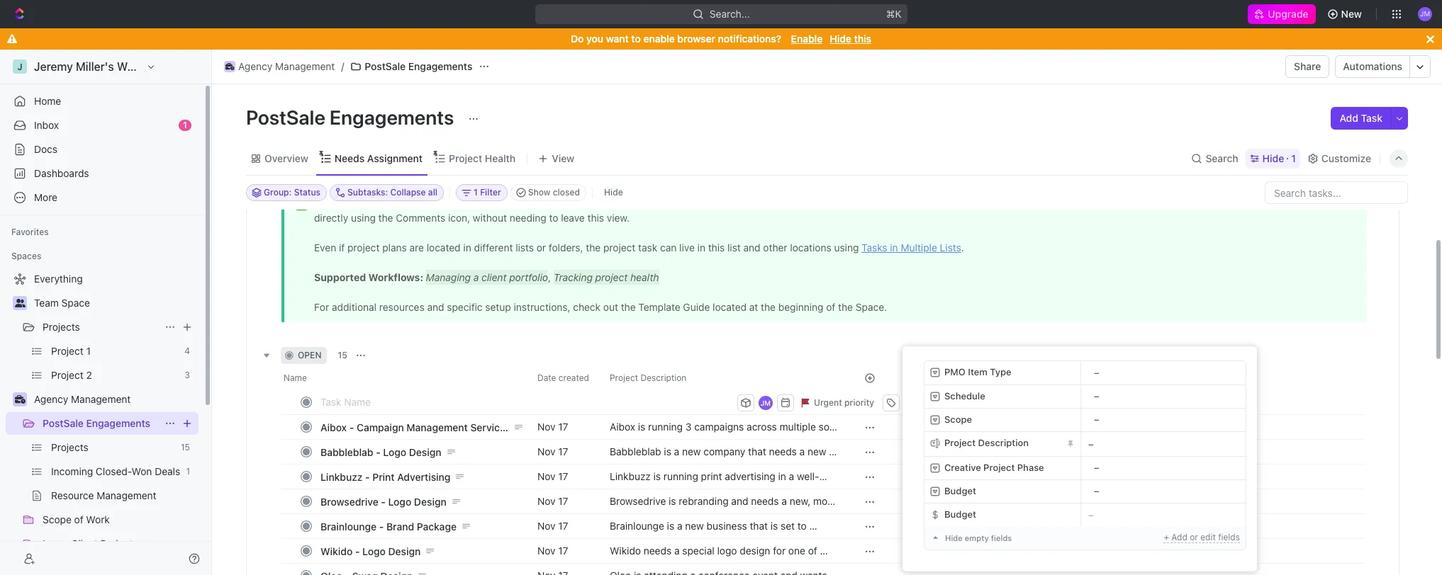 Task type: locate. For each thing, give the bounding box(es) containing it.
browsedrive
[[610, 496, 666, 508], [321, 496, 379, 508]]

– for creative project phase
[[1095, 463, 1100, 474]]

2 horizontal spatial management
[[407, 422, 468, 434]]

add right "+" on the bottom right of the page
[[1172, 533, 1188, 543]]

advertising
[[397, 471, 451, 483]]

2 horizontal spatial project
[[984, 462, 1015, 474]]

postsale engagements
[[365, 60, 473, 72], [246, 106, 459, 129], [43, 418, 150, 430]]

design down brand
[[388, 546, 421, 558]]

browsedrive - logo design
[[321, 496, 447, 508]]

to
[[632, 33, 641, 45]]

item
[[968, 367, 988, 378]]

search
[[1206, 152, 1239, 164]]

phase
[[1018, 462, 1045, 474]]

hide empty fields
[[946, 534, 1012, 543]]

2 vertical spatial postsale
[[43, 418, 84, 430]]

4 – button from the top
[[1082, 458, 1246, 480]]

- down brainlounge
[[355, 546, 360, 558]]

hide 1
[[1263, 152, 1297, 164]]

a
[[789, 471, 795, 483], [782, 496, 787, 508], [675, 545, 680, 557]]

hide for hide 1
[[1263, 152, 1285, 164]]

+ add or edit fields
[[1164, 533, 1241, 543]]

wikido for wikido needs a special logo design for one of their sub-brands.
[[610, 545, 641, 557]]

is up magazine
[[654, 471, 661, 483]]

1 horizontal spatial a
[[782, 496, 787, 508]]

a left new,
[[782, 496, 787, 508]]

0 horizontal spatial agency
[[34, 394, 68, 406]]

browsedrive inside browsedrive - logo design link
[[321, 496, 379, 508]]

1 vertical spatial design
[[414, 496, 447, 508]]

design up the 'advertising' at the bottom of the page
[[409, 447, 442, 459]]

favorites
[[11, 227, 49, 238]]

wikido down brainlounge
[[321, 546, 353, 558]]

0 horizontal spatial a
[[675, 545, 680, 557]]

1 vertical spatial is
[[669, 496, 676, 508]]

0 horizontal spatial 1
[[183, 120, 187, 131]]

add inside custom fields element
[[1172, 533, 1188, 543]]

1 vertical spatial logo
[[388, 496, 412, 508]]

2 vertical spatial design
[[388, 546, 421, 558]]

0 horizontal spatial needs
[[644, 545, 672, 557]]

0 horizontal spatial agency management
[[34, 394, 131, 406]]

print
[[373, 471, 395, 483]]

automations button
[[1337, 56, 1410, 77]]

budget
[[945, 486, 977, 497], [945, 509, 977, 520]]

agency management
[[238, 60, 335, 72], [34, 394, 131, 406]]

1 horizontal spatial 1
[[1292, 152, 1297, 164]]

project for project description
[[945, 438, 976, 449]]

description
[[979, 438, 1029, 449]]

- for browsedrive
[[381, 496, 386, 508]]

1 vertical spatial engagements
[[330, 106, 454, 129]]

project down the scope
[[945, 438, 976, 449]]

3 – button from the top
[[1082, 409, 1246, 432]]

1 vertical spatial agency management
[[34, 394, 131, 406]]

logo for babbleblab
[[383, 447, 407, 459]]

0 horizontal spatial wikido
[[321, 546, 353, 558]]

project for project health
[[449, 152, 483, 164]]

a up brands.
[[675, 545, 680, 557]]

of
[[808, 545, 818, 557]]

1 vertical spatial agency
[[34, 394, 68, 406]]

0 vertical spatial management
[[275, 60, 335, 72]]

and inside linkbuzz is running print advertising in a well- known magazine and needs content creation.
[[689, 484, 706, 496]]

0 vertical spatial agency management
[[238, 60, 335, 72]]

agency
[[238, 60, 273, 72], [34, 394, 68, 406]]

0 vertical spatial postsale
[[365, 60, 406, 72]]

1 vertical spatial add
[[1172, 533, 1188, 543]]

1 vertical spatial a
[[782, 496, 787, 508]]

postsale engagements inside tree
[[43, 418, 150, 430]]

- for aibox
[[350, 422, 354, 434]]

- right aibox
[[350, 422, 354, 434]]

engagements inside sidebar navigation
[[86, 418, 150, 430]]

budget down creative
[[945, 486, 977, 497]]

agency management right business time image
[[34, 394, 131, 406]]

1 vertical spatial agency management link
[[34, 389, 196, 411]]

- left brand
[[379, 521, 384, 533]]

logo up brand
[[388, 496, 412, 508]]

save
[[977, 398, 996, 408]]

running
[[664, 471, 699, 483]]

aibox - campaign management services link
[[317, 417, 526, 438]]

2 horizontal spatial needs
[[751, 496, 779, 508]]

1 horizontal spatial postsale
[[246, 106, 326, 129]]

2 – button from the top
[[1082, 386, 1246, 409]]

needs inside wikido needs a special logo design for one of their sub-brands.
[[644, 545, 672, 557]]

creative project phase
[[945, 462, 1045, 474]]

0 horizontal spatial is
[[654, 471, 661, 483]]

2 horizontal spatial postsale
[[365, 60, 406, 72]]

- for babbleblab
[[376, 447, 381, 459]]

tree containing team space
[[6, 268, 199, 576]]

– for project description
[[1089, 439, 1094, 450]]

hide inside button
[[604, 187, 623, 198]]

scope
[[945, 414, 972, 425]]

– inside button
[[1089, 439, 1094, 450]]

browsedrive - logo design link
[[317, 492, 526, 512]]

fields
[[1219, 533, 1241, 543], [991, 534, 1012, 543]]

agency management left /
[[238, 60, 335, 72]]

linkbuzz inside linkbuzz - print advertising link
[[321, 471, 363, 483]]

1 horizontal spatial project
[[945, 438, 976, 449]]

0 vertical spatial budget
[[945, 486, 977, 497]]

2 vertical spatial engagements
[[86, 418, 150, 430]]

project inside project health link
[[449, 152, 483, 164]]

– for budget
[[1095, 486, 1100, 497]]

browsedrive is rebranding and needs a new, mod ern logo.
[[610, 496, 838, 521]]

known
[[610, 484, 640, 496]]

0 horizontal spatial project
[[449, 152, 483, 164]]

1 vertical spatial management
[[71, 394, 131, 406]]

0 horizontal spatial postsale engagements link
[[43, 413, 159, 436]]

0 horizontal spatial and
[[689, 484, 706, 496]]

2 vertical spatial logo
[[363, 546, 386, 558]]

browsedrive up the logo.
[[610, 496, 666, 508]]

linkbuzz up 'known' in the left bottom of the page
[[610, 471, 651, 483]]

needs assignment link
[[332, 149, 423, 168]]

- down print
[[381, 496, 386, 508]]

needs down print
[[709, 484, 737, 496]]

- for wikido
[[355, 546, 360, 558]]

postsale engagements link
[[347, 58, 476, 75], [43, 413, 159, 436]]

management inside tree
[[71, 394, 131, 406]]

open
[[298, 350, 322, 361]]

0 vertical spatial is
[[654, 471, 661, 483]]

1 horizontal spatial agency
[[238, 60, 273, 72]]

babbleblab
[[321, 447, 373, 459]]

logo down brainlounge - brand package
[[363, 546, 386, 558]]

1 vertical spatial project
[[945, 438, 976, 449]]

is down running
[[669, 496, 676, 508]]

docs
[[34, 143, 57, 155]]

1 vertical spatial postsale engagements link
[[43, 413, 159, 436]]

project down the description
[[984, 462, 1015, 474]]

engagements
[[408, 60, 473, 72], [330, 106, 454, 129], [86, 418, 150, 430]]

wikido inside wikido needs a special logo design for one of their sub-brands.
[[610, 545, 641, 557]]

needs
[[709, 484, 737, 496], [751, 496, 779, 508], [644, 545, 672, 557]]

is inside browsedrive is rebranding and needs a new, mod ern logo.
[[669, 496, 676, 508]]

project
[[449, 152, 483, 164], [945, 438, 976, 449], [984, 462, 1015, 474]]

0 vertical spatial design
[[409, 447, 442, 459]]

browsedrive inside browsedrive is rebranding and needs a new, mod ern logo.
[[610, 496, 666, 508]]

services
[[471, 422, 511, 434]]

0 horizontal spatial linkbuzz
[[321, 471, 363, 483]]

projects
[[43, 321, 80, 333]]

hide
[[830, 33, 852, 45], [1263, 152, 1285, 164], [604, 187, 623, 198], [946, 534, 963, 543]]

0 vertical spatial 1
[[183, 120, 187, 131]]

0 vertical spatial add
[[1340, 112, 1359, 124]]

1 – button from the top
[[1082, 362, 1246, 385]]

is inside linkbuzz is running print advertising in a well- known magazine and needs content creation.
[[654, 471, 661, 483]]

– button for creative project phase
[[1082, 458, 1246, 480]]

1 horizontal spatial and
[[732, 496, 749, 508]]

team
[[34, 297, 59, 309]]

1 horizontal spatial wikido
[[610, 545, 641, 557]]

share
[[1295, 60, 1322, 72]]

fields right the edit
[[1219, 533, 1241, 543]]

needs up sub-
[[644, 545, 672, 557]]

notifications?
[[718, 33, 782, 45]]

linkbuzz for linkbuzz - print advertising
[[321, 471, 363, 483]]

aibox - campaign management services
[[321, 422, 511, 434]]

needs down advertising
[[751, 496, 779, 508]]

business time image
[[15, 396, 25, 404]]

0 horizontal spatial add
[[1172, 533, 1188, 543]]

design down the 'advertising' at the bottom of the page
[[414, 496, 447, 508]]

wikido up their
[[610, 545, 641, 557]]

0 vertical spatial agency management link
[[221, 58, 339, 75]]

0 horizontal spatial postsale
[[43, 418, 84, 430]]

linkbuzz inside linkbuzz is running print advertising in a well- known magazine and needs content creation.
[[610, 471, 651, 483]]

hide inside custom fields element
[[946, 534, 963, 543]]

and inside browsedrive is rebranding and needs a new, mod ern logo.
[[732, 496, 749, 508]]

logo up "linkbuzz - print advertising"
[[383, 447, 407, 459]]

- left print
[[365, 471, 370, 483]]

2 vertical spatial postsale engagements
[[43, 418, 150, 430]]

- for brainlounge
[[379, 521, 384, 533]]

0 vertical spatial logo
[[383, 447, 407, 459]]

0 vertical spatial postsale engagements
[[365, 60, 473, 72]]

0 horizontal spatial management
[[71, 394, 131, 406]]

1 horizontal spatial management
[[275, 60, 335, 72]]

0 vertical spatial postsale engagements link
[[347, 58, 476, 75]]

project left health
[[449, 152, 483, 164]]

budget up "empty"
[[945, 509, 977, 520]]

0 vertical spatial project
[[449, 152, 483, 164]]

add task button
[[1332, 107, 1392, 130]]

– button
[[1082, 362, 1246, 385], [1082, 386, 1246, 409], [1082, 409, 1246, 432], [1082, 458, 1246, 480], [1082, 481, 1246, 504]]

1 horizontal spatial add
[[1340, 112, 1359, 124]]

2 vertical spatial a
[[675, 545, 680, 557]]

customize
[[1322, 152, 1372, 164]]

and
[[689, 484, 706, 496], [732, 496, 749, 508]]

management
[[275, 60, 335, 72], [71, 394, 131, 406], [407, 422, 468, 434]]

0 vertical spatial engagements
[[408, 60, 473, 72]]

design for browsedrive - logo design
[[414, 496, 447, 508]]

1 horizontal spatial browsedrive
[[610, 496, 666, 508]]

1 vertical spatial postsale
[[246, 106, 326, 129]]

fields right "empty"
[[991, 534, 1012, 543]]

agency right business time image
[[34, 394, 68, 406]]

print
[[701, 471, 722, 483]]

– for pmo item type
[[1095, 367, 1100, 379]]

cancel
[[934, 398, 962, 408]]

tree
[[6, 268, 199, 576]]

0 horizontal spatial agency management link
[[34, 389, 196, 411]]

babbleblab - logo design
[[321, 447, 442, 459]]

space
[[61, 297, 90, 309]]

1 horizontal spatial is
[[669, 496, 676, 508]]

sidebar navigation
[[0, 50, 212, 576]]

business time image
[[225, 63, 234, 70]]

linkbuzz - print advertising
[[321, 471, 451, 483]]

2 vertical spatial project
[[984, 462, 1015, 474]]

add left task
[[1340, 112, 1359, 124]]

a inside wikido needs a special logo design for one of their sub-brands.
[[675, 545, 680, 557]]

1 horizontal spatial needs
[[709, 484, 737, 496]]

mod
[[814, 496, 838, 508]]

wikido for wikido - logo design
[[321, 546, 353, 558]]

campaign
[[357, 422, 404, 434]]

1
[[183, 120, 187, 131], [1292, 152, 1297, 164]]

linkbuzz down babbleblab
[[321, 471, 363, 483]]

design
[[409, 447, 442, 459], [414, 496, 447, 508], [388, 546, 421, 558]]

logo
[[717, 545, 737, 557]]

agency management inside tree
[[34, 394, 131, 406]]

automations
[[1344, 60, 1403, 72]]

agency management link inside tree
[[34, 389, 196, 411]]

2 horizontal spatial a
[[789, 471, 795, 483]]

and down print
[[689, 484, 706, 496]]

Task Name text field
[[321, 391, 735, 414]]

0 horizontal spatial browsedrive
[[321, 496, 379, 508]]

creation.
[[777, 484, 817, 496]]

agency right business time icon
[[238, 60, 273, 72]]

⌘k
[[886, 8, 902, 20]]

a right in
[[789, 471, 795, 483]]

design
[[740, 545, 771, 557]]

brand
[[387, 521, 414, 533]]

1 horizontal spatial linkbuzz
[[610, 471, 651, 483]]

0 vertical spatial agency
[[238, 60, 273, 72]]

1 horizontal spatial postsale engagements link
[[347, 58, 476, 75]]

0 vertical spatial a
[[789, 471, 795, 483]]

1 horizontal spatial agency management
[[238, 60, 335, 72]]

schedule
[[945, 391, 986, 402]]

wikido
[[610, 545, 641, 557], [321, 546, 353, 558]]

1 vertical spatial budget
[[945, 509, 977, 520]]

and down advertising
[[732, 496, 749, 508]]

5 – button from the top
[[1082, 481, 1246, 504]]

– for schedule
[[1095, 391, 1100, 402]]

add inside button
[[1340, 112, 1359, 124]]

browsedrive up brainlounge
[[321, 496, 379, 508]]

- down campaign
[[376, 447, 381, 459]]

hide button
[[599, 184, 629, 201]]

logo.
[[628, 509, 650, 521]]



Task type: describe. For each thing, give the bounding box(es) containing it.
linkbuzz is running print advertising in a well- known magazine and needs content creation.
[[610, 471, 820, 496]]

– button for budget
[[1082, 481, 1246, 504]]

overview link
[[262, 149, 308, 168]]

new
[[1342, 8, 1363, 20]]

browsedrive is rebranding and needs a new, mod ern logo. button
[[602, 489, 848, 521]]

1 vertical spatial postsale engagements
[[246, 106, 459, 129]]

you
[[587, 33, 604, 45]]

– button for pmo item type
[[1082, 362, 1246, 385]]

is for rebranding
[[669, 496, 676, 508]]

docs link
[[6, 138, 199, 161]]

a inside linkbuzz is running print advertising in a well- known magazine and needs content creation.
[[789, 471, 795, 483]]

– button for schedule
[[1082, 386, 1246, 409]]

do you want to enable browser notifications? enable hide this
[[571, 33, 872, 45]]

magazine
[[643, 484, 687, 496]]

1 horizontal spatial fields
[[1219, 533, 1241, 543]]

pmo item type
[[945, 367, 1012, 378]]

spaces
[[11, 251, 41, 262]]

do
[[571, 33, 584, 45]]

new,
[[790, 496, 811, 508]]

– button
[[1082, 433, 1246, 457]]

creative
[[945, 462, 981, 474]]

type
[[990, 367, 1012, 378]]

hide for hide
[[604, 187, 623, 198]]

wikido - logo design
[[321, 546, 421, 558]]

design for wikido - logo design
[[388, 546, 421, 558]]

want
[[606, 33, 629, 45]]

brainlounge
[[321, 521, 377, 533]]

search button
[[1188, 149, 1243, 168]]

1 vertical spatial 1
[[1292, 152, 1297, 164]]

needs assignment
[[335, 152, 423, 164]]

browsedrive for browsedrive - logo design
[[321, 496, 379, 508]]

project health
[[449, 152, 516, 164]]

save button
[[971, 395, 1013, 412]]

favorites button
[[6, 224, 54, 241]]

linkbuzz is running print advertising in a well- known magazine and needs content creation. button
[[602, 465, 848, 496]]

health
[[485, 152, 516, 164]]

share button
[[1286, 55, 1330, 78]]

agency inside tree
[[34, 394, 68, 406]]

ern
[[610, 509, 625, 521]]

rebranding
[[679, 496, 729, 508]]

needs
[[335, 152, 365, 164]]

task
[[1362, 112, 1383, 124]]

their
[[610, 558, 631, 570]]

tree inside sidebar navigation
[[6, 268, 199, 576]]

Search tasks... text field
[[1266, 182, 1408, 204]]

special
[[683, 545, 715, 557]]

content
[[740, 484, 775, 496]]

one
[[789, 545, 806, 557]]

logo for browsedrive
[[388, 496, 412, 508]]

babbleblab - logo design link
[[317, 442, 526, 463]]

project health link
[[446, 149, 516, 168]]

– for scope
[[1095, 414, 1100, 426]]

postsale inside tree
[[43, 418, 84, 430]]

overview
[[265, 152, 308, 164]]

enable
[[644, 33, 675, 45]]

brainlounge - brand package link
[[317, 517, 526, 537]]

edit
[[1201, 533, 1216, 543]]

2 vertical spatial management
[[407, 422, 468, 434]]

brands.
[[655, 558, 690, 570]]

needs inside linkbuzz is running print advertising in a well- known magazine and needs content creation.
[[709, 484, 737, 496]]

for
[[773, 545, 786, 557]]

1 budget from the top
[[945, 486, 977, 497]]

customize button
[[1304, 149, 1376, 168]]

Set value for Budget Custom Field text field
[[1082, 504, 1246, 527]]

this
[[854, 33, 872, 45]]

inbox
[[34, 119, 59, 131]]

hide for hide empty fields
[[946, 534, 963, 543]]

– button for scope
[[1082, 409, 1246, 432]]

empty
[[965, 534, 989, 543]]

/
[[341, 60, 344, 72]]

home
[[34, 95, 61, 107]]

package
[[417, 521, 457, 533]]

logo for wikido
[[363, 546, 386, 558]]

browsedrive for browsedrive is rebranding and needs a new, mod ern logo.
[[610, 496, 666, 508]]

add task
[[1340, 112, 1383, 124]]

upgrade link
[[1249, 4, 1316, 24]]

0 horizontal spatial fields
[[991, 534, 1012, 543]]

cancel button
[[929, 395, 968, 412]]

search...
[[710, 8, 750, 20]]

custom fields element
[[924, 361, 1247, 551]]

aibox
[[321, 422, 347, 434]]

a inside browsedrive is rebranding and needs a new, mod ern logo.
[[782, 496, 787, 508]]

- for linkbuzz
[[365, 471, 370, 483]]

sub-
[[634, 558, 655, 570]]

1 inside sidebar navigation
[[183, 120, 187, 131]]

in
[[779, 471, 787, 483]]

2 budget from the top
[[945, 509, 977, 520]]

well-
[[797, 471, 820, 483]]

user group image
[[15, 299, 25, 308]]

home link
[[6, 90, 199, 113]]

+
[[1164, 533, 1170, 543]]

needs inside browsedrive is rebranding and needs a new, mod ern logo.
[[751, 496, 779, 508]]

upgrade
[[1269, 8, 1309, 20]]

advertising
[[725, 471, 776, 483]]

enable
[[791, 33, 823, 45]]

or
[[1190, 533, 1199, 543]]

new button
[[1322, 3, 1371, 26]]

is for running
[[654, 471, 661, 483]]

dashboards
[[34, 167, 89, 179]]

team space
[[34, 297, 90, 309]]

wikido needs a special logo design for one of their sub-brands.
[[610, 545, 820, 570]]

design for babbleblab - logo design
[[409, 447, 442, 459]]

1 horizontal spatial agency management link
[[221, 58, 339, 75]]

brainlounge - brand package
[[321, 521, 457, 533]]

15
[[338, 350, 347, 361]]

linkbuzz for linkbuzz is running print advertising in a well- known magazine and needs content creation.
[[610, 471, 651, 483]]

team space link
[[34, 292, 196, 315]]



Task type: vqa. For each thing, say whether or not it's contained in the screenshot.
Private corresponding to Private views
no



